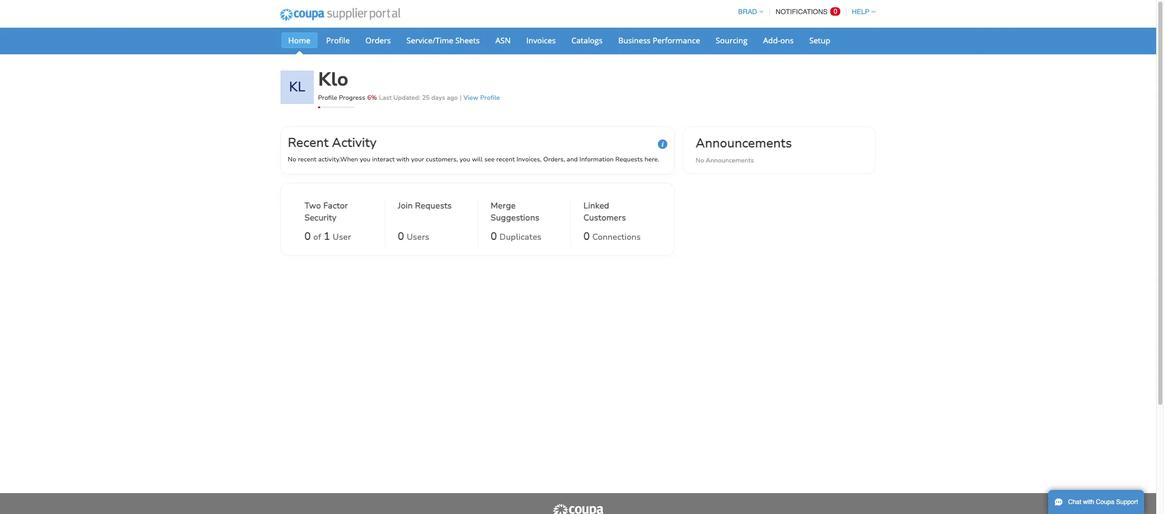 Task type: locate. For each thing, give the bounding box(es) containing it.
coupa supplier portal image
[[273, 2, 407, 28], [552, 504, 605, 514]]

you left will
[[460, 155, 471, 164]]

recent down recent
[[298, 155, 317, 164]]

1 horizontal spatial requests
[[616, 155, 643, 164]]

brad link
[[734, 8, 764, 16]]

setup
[[810, 35, 831, 45]]

performance
[[653, 35, 701, 45]]

0 duplicates
[[491, 230, 542, 244]]

navigation
[[734, 2, 876, 22]]

no right here.
[[696, 156, 705, 165]]

1 recent from the left
[[298, 155, 317, 164]]

with left the your
[[397, 155, 410, 164]]

merge
[[491, 200, 516, 212]]

and
[[567, 155, 578, 164]]

0 horizontal spatial with
[[397, 155, 410, 164]]

requests
[[616, 155, 643, 164], [415, 200, 452, 212]]

0 vertical spatial requests
[[616, 155, 643, 164]]

merge suggestions
[[491, 200, 540, 224]]

2 recent from the left
[[497, 155, 515, 164]]

two factor security link
[[305, 200, 373, 226]]

add-ons
[[764, 35, 794, 45]]

notifications
[[776, 8, 828, 16]]

asn link
[[489, 32, 518, 48]]

1 vertical spatial coupa supplier portal image
[[552, 504, 605, 514]]

with inside button
[[1084, 499, 1095, 506]]

navigation containing notifications 0
[[734, 2, 876, 22]]

customers,
[[426, 155, 458, 164]]

you right when
[[360, 155, 371, 164]]

0
[[834, 7, 838, 15], [305, 230, 311, 244], [398, 230, 404, 244], [491, 230, 497, 244], [584, 230, 590, 244]]

0 for 0 of 1 user
[[305, 230, 311, 244]]

here.
[[645, 155, 660, 164]]

join requests link
[[398, 200, 452, 226]]

profile
[[326, 35, 350, 45], [318, 94, 338, 102], [481, 94, 500, 102]]

linked customers
[[584, 200, 626, 224]]

25
[[422, 94, 430, 102]]

0 down customers
[[584, 230, 590, 244]]

duplicates
[[500, 232, 542, 243]]

orders,
[[544, 155, 565, 164]]

0 horizontal spatial recent
[[298, 155, 317, 164]]

1 horizontal spatial recent
[[497, 155, 515, 164]]

1 vertical spatial requests
[[415, 200, 452, 212]]

recent
[[298, 155, 317, 164], [497, 155, 515, 164]]

additional information image
[[659, 140, 668, 149]]

no inside announcements no announcements
[[696, 156, 705, 165]]

you
[[360, 155, 371, 164], [460, 155, 471, 164]]

add-ons link
[[757, 32, 801, 48]]

catalogs link
[[565, 32, 610, 48]]

invoices link
[[520, 32, 563, 48]]

your
[[411, 155, 424, 164]]

announcements
[[696, 135, 793, 152], [706, 156, 755, 165]]

0 left the of on the top left of the page
[[305, 230, 311, 244]]

view
[[464, 94, 479, 102]]

orders
[[366, 35, 391, 45]]

notifications 0
[[776, 7, 838, 16]]

chat with coupa support button
[[1049, 490, 1145, 514]]

users
[[407, 232, 430, 243]]

klo profile progress 6% last updated: 25 days ago | view profile
[[318, 67, 500, 102]]

help
[[852, 8, 870, 16]]

0 horizontal spatial you
[[360, 155, 371, 164]]

1 horizontal spatial you
[[460, 155, 471, 164]]

with right 'chat' at right
[[1084, 499, 1095, 506]]

business performance link
[[612, 32, 707, 48]]

0 vertical spatial coupa supplier portal image
[[273, 2, 407, 28]]

join
[[398, 200, 413, 212]]

recent right see
[[497, 155, 515, 164]]

0 left help
[[834, 7, 838, 15]]

help link
[[848, 8, 876, 16]]

requests left here.
[[616, 155, 643, 164]]

merge suggestions link
[[491, 200, 558, 226]]

with
[[397, 155, 410, 164], [1084, 499, 1095, 506]]

no
[[288, 155, 296, 164], [696, 156, 705, 165]]

requests right join
[[415, 200, 452, 212]]

of
[[314, 232, 321, 243]]

kl image
[[281, 71, 314, 104]]

1 vertical spatial announcements
[[706, 156, 755, 165]]

1 horizontal spatial with
[[1084, 499, 1095, 506]]

1 vertical spatial with
[[1084, 499, 1095, 506]]

sourcing
[[716, 35, 748, 45]]

brad
[[739, 8, 758, 16]]

will
[[472, 155, 483, 164]]

no down recent
[[288, 155, 296, 164]]

ago
[[447, 94, 458, 102]]

0 left users
[[398, 230, 404, 244]]

connections
[[593, 232, 641, 243]]

security
[[305, 212, 337, 224]]

join requests
[[398, 200, 452, 212]]

view profile link
[[464, 94, 500, 102]]

0 left duplicates
[[491, 230, 497, 244]]

1 horizontal spatial no
[[696, 156, 705, 165]]

1 horizontal spatial coupa supplier portal image
[[552, 504, 605, 514]]

business performance
[[619, 35, 701, 45]]

see
[[485, 155, 495, 164]]

no recent activity. when you interact with your customers, you will see recent invoices, orders, and information requests here.
[[288, 155, 660, 164]]



Task type: describe. For each thing, give the bounding box(es) containing it.
chat
[[1069, 499, 1082, 506]]

service/time
[[407, 35, 454, 45]]

two factor security
[[305, 200, 348, 224]]

profile right "view"
[[481, 94, 500, 102]]

last
[[379, 94, 392, 102]]

klo
[[318, 67, 349, 93]]

kl
[[289, 78, 306, 96]]

1
[[324, 230, 330, 244]]

0 for 0 connections
[[584, 230, 590, 244]]

factor
[[323, 200, 348, 212]]

profile link
[[320, 32, 357, 48]]

0 for 0 users
[[398, 230, 404, 244]]

0 horizontal spatial requests
[[415, 200, 452, 212]]

profile right home
[[326, 35, 350, 45]]

add-
[[764, 35, 781, 45]]

progress
[[339, 94, 365, 102]]

0 vertical spatial with
[[397, 155, 410, 164]]

0 of 1 user
[[305, 230, 351, 244]]

6%
[[368, 94, 377, 102]]

2 you from the left
[[460, 155, 471, 164]]

1 you from the left
[[360, 155, 371, 164]]

sourcing link
[[710, 32, 755, 48]]

customers
[[584, 212, 626, 224]]

|
[[460, 94, 462, 102]]

asn
[[496, 35, 511, 45]]

interact
[[372, 155, 395, 164]]

setup link
[[803, 32, 838, 48]]

coupa
[[1097, 499, 1115, 506]]

when
[[340, 155, 358, 164]]

support
[[1117, 499, 1139, 506]]

0 for 0 duplicates
[[491, 230, 497, 244]]

catalogs
[[572, 35, 603, 45]]

sheets
[[456, 35, 480, 45]]

orders link
[[359, 32, 398, 48]]

two
[[305, 200, 321, 212]]

updated:
[[394, 94, 421, 102]]

user
[[333, 232, 351, 243]]

days
[[432, 94, 445, 102]]

invoices,
[[517, 155, 542, 164]]

0 connections
[[584, 230, 641, 244]]

recent
[[288, 134, 329, 151]]

service/time sheets link
[[400, 32, 487, 48]]

service/time sheets
[[407, 35, 480, 45]]

0 horizontal spatial no
[[288, 155, 296, 164]]

activity.
[[318, 155, 340, 164]]

linked customers link
[[584, 200, 651, 226]]

0 inside notifications 0
[[834, 7, 838, 15]]

home
[[289, 35, 311, 45]]

suggestions
[[491, 212, 540, 224]]

information
[[580, 155, 614, 164]]

chat with coupa support
[[1069, 499, 1139, 506]]

invoices
[[527, 35, 556, 45]]

announcements inside announcements no announcements
[[706, 156, 755, 165]]

profile down klo
[[318, 94, 338, 102]]

announcements no announcements
[[696, 135, 793, 165]]

0 users
[[398, 230, 430, 244]]

business
[[619, 35, 651, 45]]

0 vertical spatial announcements
[[696, 135, 793, 152]]

activity
[[332, 134, 377, 151]]

ons
[[781, 35, 794, 45]]

recent activity
[[288, 134, 377, 151]]

home link
[[282, 32, 318, 48]]

0 horizontal spatial coupa supplier portal image
[[273, 2, 407, 28]]

linked
[[584, 200, 610, 212]]



Task type: vqa. For each thing, say whether or not it's contained in the screenshot.
Business Performance 'link' at top
yes



